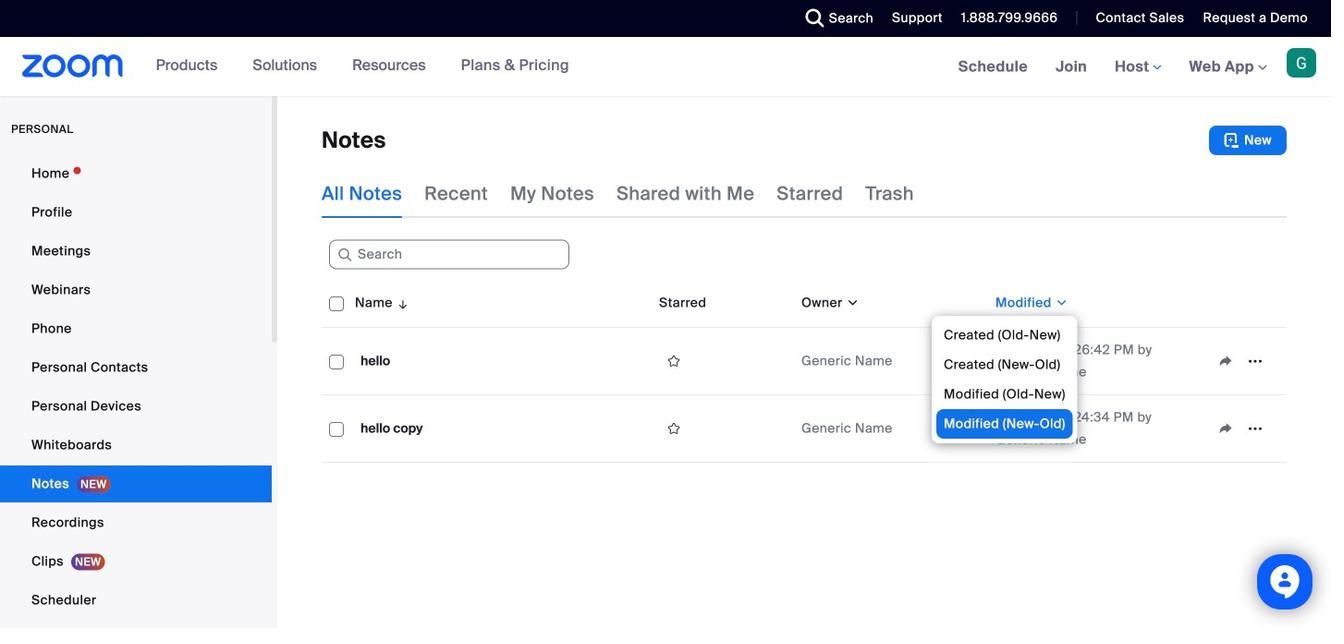 Task type: locate. For each thing, give the bounding box(es) containing it.
1 share image from the top
[[1211, 353, 1241, 370]]

zoom logo image
[[22, 55, 124, 78]]

1 vertical spatial share image
[[1211, 421, 1241, 437]]

share image for more options for hello copy icon
[[1211, 421, 1241, 437]]

Search text field
[[329, 240, 570, 270]]

0 vertical spatial share image
[[1211, 353, 1241, 370]]

more options for hello copy image
[[1241, 421, 1270, 437]]

down image
[[843, 294, 860, 313], [1052, 294, 1069, 313]]

banner
[[0, 37, 1331, 98]]

0 horizontal spatial down image
[[843, 294, 860, 313]]

personal menu menu
[[0, 155, 272, 629]]

product information navigation
[[142, 37, 583, 96]]

share image down "more options for hello" icon
[[1211, 421, 1241, 437]]

2 share image from the top
[[1211, 421, 1241, 437]]

1 horizontal spatial down image
[[1052, 294, 1069, 313]]

menu
[[932, 316, 1078, 444]]

application
[[322, 279, 1287, 463], [659, 348, 787, 375], [1211, 348, 1280, 375], [659, 415, 787, 443], [1211, 415, 1280, 443]]

meetings navigation
[[945, 37, 1331, 98]]

share image up more options for hello copy icon
[[1211, 353, 1241, 370]]

share image
[[1211, 353, 1241, 370], [1211, 421, 1241, 437]]

tabs of all notes page tab list
[[322, 170, 914, 218]]



Task type: vqa. For each thing, say whether or not it's contained in the screenshot.
second checked 'image' from the bottom of the page
no



Task type: describe. For each thing, give the bounding box(es) containing it.
profile picture image
[[1287, 48, 1317, 78]]

share image for "more options for hello" icon
[[1211, 353, 1241, 370]]

2 down image from the left
[[1052, 294, 1069, 313]]

arrow down image
[[393, 292, 410, 314]]

1 down image from the left
[[843, 294, 860, 313]]

more options for hello image
[[1241, 353, 1270, 370]]



